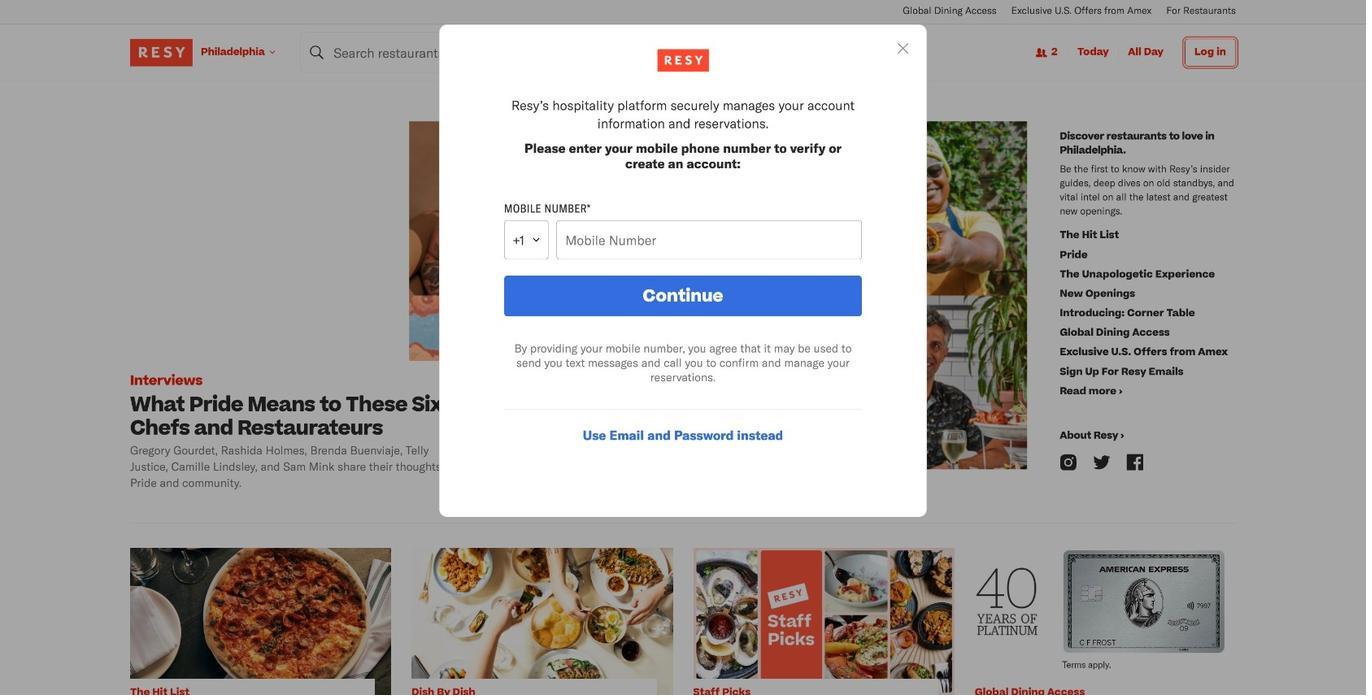 Task type: describe. For each thing, give the bounding box(es) containing it.
Mobile Number telephone field
[[557, 221, 862, 260]]

close image
[[896, 41, 911, 56]]

resy blog content element
[[130, 81, 1236, 695]]

about resy, statistics, and social media links element
[[1052, 122, 1236, 500]]



Task type: locate. For each thing, give the bounding box(es) containing it.
what pride means to these six chefs and restaurateurs - gregory gourdet, rashida holmes, brenda buenviaje, telly justice, camille lindsley, and sam mink share their thoughts on pride and community. element
[[130, 122, 1052, 500]]

gregory gourdet, rashida holmes, brenda buenviaje, telly justice, camille lindsley, and sam mink share their thoughts on pride and community. element
[[130, 443, 460, 491]]

resy logo image
[[657, 49, 710, 72]]



Task type: vqa. For each thing, say whether or not it's contained in the screenshot.
ABOUT RESY, STATISTICS, AND SOCIAL MEDIA LINKS element
yes



